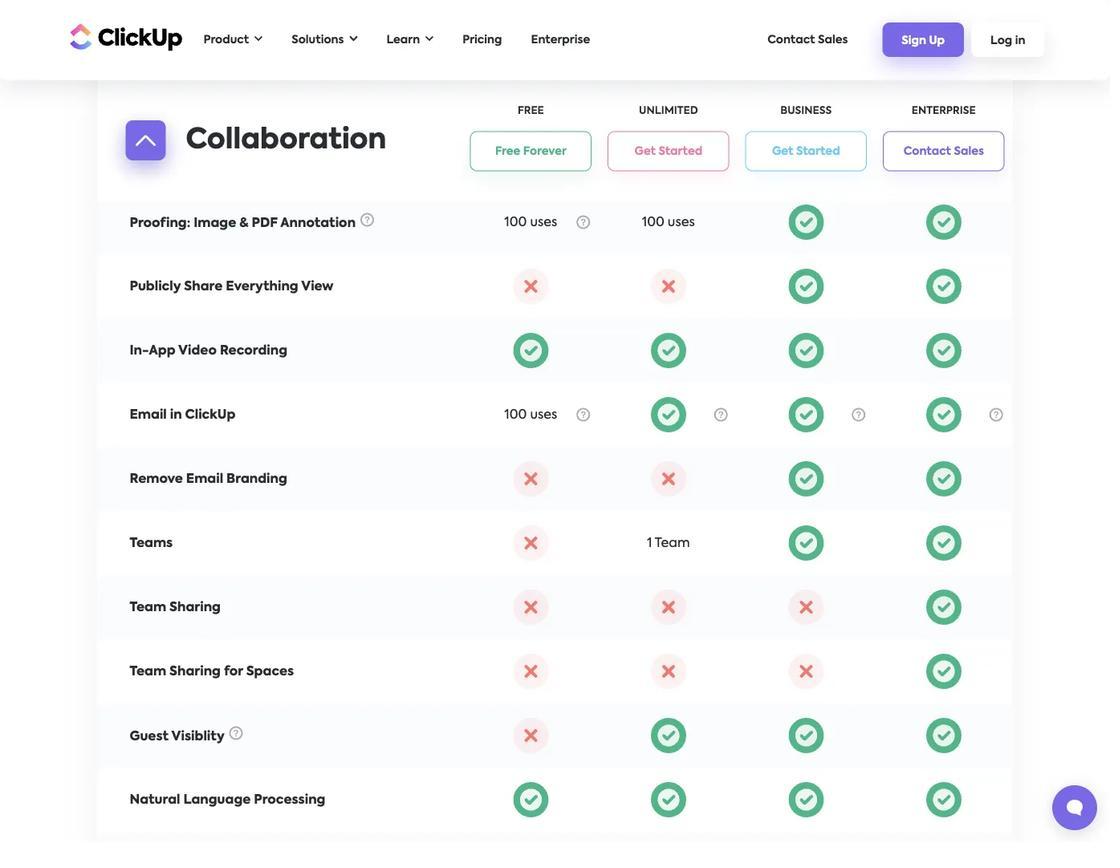 Task type: locate. For each thing, give the bounding box(es) containing it.
team right 1
[[655, 537, 690, 550]]

get started
[[635, 146, 703, 157], [772, 146, 840, 157]]

contact sales link
[[760, 26, 856, 53]]

in
[[1015, 35, 1026, 46], [170, 409, 182, 422]]

pricing link
[[455, 26, 510, 53]]

1 horizontal spatial sales
[[954, 146, 984, 157]]

manager
[[219, 31, 279, 44]]

0 vertical spatial contact
[[768, 34, 815, 45]]

learn
[[387, 34, 420, 45]]

2 sharing from the top
[[169, 666, 221, 678]]

1 get started from the left
[[635, 146, 703, 157]]

email right remove
[[186, 473, 223, 486]]

100 uses
[[505, 216, 557, 229], [642, 216, 695, 229], [505, 409, 557, 422]]

branding
[[226, 473, 287, 486]]

1 vertical spatial contact
[[904, 146, 951, 157]]

product button
[[195, 23, 271, 56]]

in inside "link"
[[1015, 35, 1026, 46]]

2 vertical spatial team
[[130, 666, 166, 678]]

1 vertical spatial team
[[130, 601, 166, 614]]

guest visiblity
[[130, 730, 225, 743]]

enterprise up contact sales button
[[912, 106, 976, 116]]

in-app video recording link
[[130, 344, 287, 357]]

clickup image
[[65, 21, 183, 52]]

1 sharing from the top
[[169, 601, 221, 614]]

solutions button
[[284, 23, 366, 56]]

email left clickup
[[130, 409, 167, 422]]

0 horizontal spatial get started
[[635, 146, 703, 157]]

1 get from the left
[[635, 146, 656, 157]]

0 vertical spatial free
[[518, 106, 544, 116]]

contact sales for contact sales link
[[768, 34, 848, 45]]

started
[[659, 146, 703, 157], [796, 146, 840, 157]]

image
[[194, 217, 236, 229]]

get for business
[[772, 146, 794, 157]]

up
[[929, 35, 945, 46]]

sharing up team sharing for spaces
[[169, 601, 221, 614]]

spaces
[[246, 666, 294, 678]]

0 horizontal spatial in
[[170, 409, 182, 422]]

field
[[184, 31, 216, 44]]

1 get started button from the left
[[608, 131, 729, 171]]

contact sales
[[768, 34, 848, 45], [904, 146, 984, 157]]

tool tip image
[[577, 216, 590, 229], [577, 408, 590, 422], [714, 408, 728, 422], [852, 408, 866, 422], [229, 727, 243, 740]]

proofing:
[[130, 217, 190, 229]]

1 horizontal spatial contact
[[904, 146, 951, 157]]

1 vertical spatial email
[[186, 473, 223, 486]]

processing
[[254, 794, 326, 807]]

0 vertical spatial sales
[[818, 34, 848, 45]]

get started for unlimited
[[635, 146, 703, 157]]

remove
[[130, 473, 183, 486]]

natural language processing link
[[130, 794, 326, 807]]

remove email branding
[[130, 473, 287, 486]]

enterprise link
[[523, 26, 598, 53]]

custom field manager advanced link
[[130, 31, 349, 44]]

1 horizontal spatial get started
[[772, 146, 840, 157]]

in-
[[130, 344, 149, 357]]

natural
[[130, 794, 180, 807]]

1 horizontal spatial contact sales
[[904, 146, 984, 157]]

free for free
[[518, 106, 544, 116]]

2 started from the left
[[796, 146, 840, 157]]

0 horizontal spatial enterprise
[[531, 34, 590, 45]]

tool tip image
[[361, 213, 374, 227], [990, 408, 1003, 422]]

pdf
[[252, 217, 278, 229]]

2 get started button from the left
[[746, 131, 867, 171]]

1 vertical spatial contact sales
[[904, 146, 984, 157]]

free
[[518, 106, 544, 116], [495, 146, 521, 157]]

team down teams
[[130, 601, 166, 614]]

started down business
[[796, 146, 840, 157]]

1 vertical spatial sales
[[954, 146, 984, 157]]

uses
[[530, 216, 557, 229], [668, 216, 695, 229], [530, 409, 557, 422]]

1 horizontal spatial email
[[186, 473, 223, 486]]

sharing left "for"
[[169, 666, 221, 678]]

0 vertical spatial contact sales
[[768, 34, 848, 45]]

0 vertical spatial email
[[130, 409, 167, 422]]

get started button down business
[[746, 131, 867, 171]]

visiblity
[[171, 730, 225, 743]]

0 vertical spatial enterprise
[[531, 34, 590, 45]]

1 vertical spatial in
[[170, 409, 182, 422]]

100
[[505, 216, 527, 229], [642, 216, 665, 229], [505, 409, 527, 422]]

sharing
[[169, 601, 221, 614], [169, 666, 221, 678]]

enterprise
[[531, 34, 590, 45], [912, 106, 976, 116]]

get started button down the unlimited
[[608, 131, 729, 171]]

1 vertical spatial free
[[495, 146, 521, 157]]

get for unlimited
[[635, 146, 656, 157]]

0 vertical spatial tool tip image
[[361, 213, 374, 227]]

unlimited
[[639, 106, 698, 116]]

get started button
[[608, 131, 729, 171], [746, 131, 867, 171]]

enterprise right pricing at the top left
[[531, 34, 590, 45]]

1 horizontal spatial get started button
[[746, 131, 867, 171]]

1 vertical spatial tool tip image
[[990, 408, 1003, 422]]

everything
[[226, 280, 298, 293]]

in right log
[[1015, 35, 1026, 46]]

0 horizontal spatial started
[[659, 146, 703, 157]]

free left forever
[[495, 146, 521, 157]]

get started down the unlimited
[[635, 146, 703, 157]]

0 horizontal spatial sales
[[818, 34, 848, 45]]

get down business
[[772, 146, 794, 157]]

guest visiblity link
[[130, 730, 225, 743]]

contact inside contact sales button
[[904, 146, 951, 157]]

forever
[[523, 146, 567, 157]]

free inside button
[[495, 146, 521, 157]]

started for business
[[796, 146, 840, 157]]

started down the unlimited
[[659, 146, 703, 157]]

annotation
[[280, 217, 356, 229]]

1 started from the left
[[659, 146, 703, 157]]

learn button
[[379, 23, 442, 56]]

contact sales inside button
[[904, 146, 984, 157]]

1 horizontal spatial in
[[1015, 35, 1026, 46]]

free up free forever
[[518, 106, 544, 116]]

contact inside contact sales link
[[768, 34, 815, 45]]

contact for contact sales link
[[768, 34, 815, 45]]

0 vertical spatial sharing
[[169, 601, 221, 614]]

get started down business
[[772, 146, 840, 157]]

in left clickup
[[170, 409, 182, 422]]

for
[[224, 666, 243, 678]]

collaboration
[[186, 126, 387, 155]]

sales inside button
[[954, 146, 984, 157]]

solutions
[[292, 34, 344, 45]]

enterprise inside enterprise link
[[531, 34, 590, 45]]

1 horizontal spatial started
[[796, 146, 840, 157]]

started for unlimited
[[659, 146, 703, 157]]

1 vertical spatial sharing
[[169, 666, 221, 678]]

sign
[[902, 35, 927, 46]]

0 horizontal spatial get started button
[[608, 131, 729, 171]]

sales
[[818, 34, 848, 45], [954, 146, 984, 157]]

2 get started from the left
[[772, 146, 840, 157]]

get
[[635, 146, 656, 157], [772, 146, 794, 157]]

log
[[991, 35, 1013, 46]]

0 horizontal spatial contact sales
[[768, 34, 848, 45]]

0 horizontal spatial get
[[635, 146, 656, 157]]

video
[[178, 344, 217, 357]]

team
[[655, 537, 690, 550], [130, 601, 166, 614], [130, 666, 166, 678]]

contact
[[768, 34, 815, 45], [904, 146, 951, 157]]

guest
[[130, 730, 169, 743]]

0 vertical spatial in
[[1015, 35, 1026, 46]]

get down the unlimited
[[635, 146, 656, 157]]

team up guest
[[130, 666, 166, 678]]

1 horizontal spatial get
[[772, 146, 794, 157]]

log in
[[991, 35, 1026, 46]]

1 vertical spatial enterprise
[[912, 106, 976, 116]]

email
[[130, 409, 167, 422], [186, 473, 223, 486]]

get started button for business
[[746, 131, 867, 171]]

0 horizontal spatial contact
[[768, 34, 815, 45]]

2 get from the left
[[772, 146, 794, 157]]



Task type: describe. For each thing, give the bounding box(es) containing it.
teams
[[130, 537, 173, 550]]

team sharing for spaces link
[[130, 666, 294, 678]]

proofing: image & pdf annotation
[[130, 217, 356, 229]]

team sharing
[[130, 601, 221, 614]]

team for team sharing
[[130, 601, 166, 614]]

0 vertical spatial team
[[655, 537, 690, 550]]

email in clickup
[[130, 409, 236, 422]]

publicly share everything view link
[[130, 280, 334, 293]]

publicly share everything view
[[130, 280, 334, 293]]

contact sales button
[[883, 131, 1005, 171]]

in-app video recording
[[130, 344, 287, 357]]

advanced
[[282, 31, 349, 44]]

recording
[[220, 344, 287, 357]]

0 horizontal spatial email
[[130, 409, 167, 422]]

contact sales for contact sales button
[[904, 146, 984, 157]]

1 horizontal spatial tool tip image
[[990, 408, 1003, 422]]

1
[[647, 537, 652, 550]]

language
[[183, 794, 251, 807]]

email in clickup link
[[130, 409, 236, 422]]

custom
[[130, 31, 181, 44]]

view
[[301, 280, 334, 293]]

free forever
[[495, 146, 567, 157]]

product
[[204, 34, 249, 45]]

publicly
[[130, 280, 181, 293]]

team sharing for spaces
[[130, 666, 294, 678]]

proofing: image & pdf annotation link
[[130, 217, 356, 229]]

pricing
[[463, 34, 502, 45]]

contact for contact sales button
[[904, 146, 951, 157]]

free forever button
[[470, 131, 592, 171]]

0 horizontal spatial tool tip image
[[361, 213, 374, 227]]

get started button for unlimited
[[608, 131, 729, 171]]

sales for contact sales button
[[954, 146, 984, 157]]

team sharing link
[[130, 601, 221, 614]]

share
[[184, 280, 223, 293]]

in for log
[[1015, 35, 1026, 46]]

teams link
[[130, 537, 173, 550]]

sign up button
[[883, 23, 964, 57]]

1 horizontal spatial enterprise
[[912, 106, 976, 116]]

sales for contact sales link
[[818, 34, 848, 45]]

business
[[781, 106, 832, 116]]

log in link
[[972, 23, 1045, 57]]

sharing for team sharing
[[169, 601, 221, 614]]

in for email
[[170, 409, 182, 422]]

app
[[149, 344, 175, 357]]

1 team
[[647, 537, 690, 550]]

sign up
[[902, 35, 945, 46]]

clickup
[[185, 409, 236, 422]]

free for free forever
[[495, 146, 521, 157]]

team for team sharing for spaces
[[130, 666, 166, 678]]

custom field manager advanced
[[130, 31, 349, 44]]

natural language processing
[[130, 794, 326, 807]]

get started for business
[[772, 146, 840, 157]]

&
[[239, 217, 249, 229]]

sharing for team sharing for spaces
[[169, 666, 221, 678]]



Task type: vqa. For each thing, say whether or not it's contained in the screenshot.


